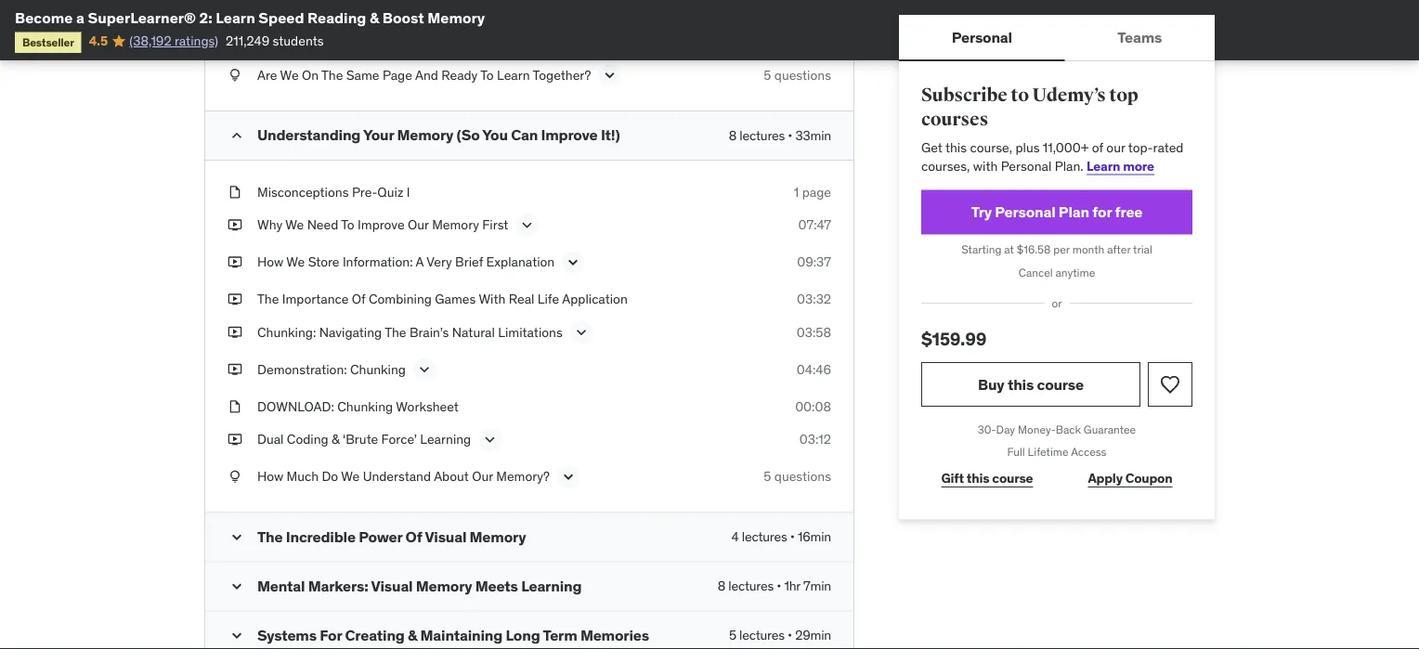 Task type: vqa. For each thing, say whether or not it's contained in the screenshot.
this within button
yes



Task type: locate. For each thing, give the bounding box(es) containing it.
lectures for systems for creating & maintaining long term memories
[[740, 627, 785, 644]]

1 vertical spatial show lecture description image
[[481, 431, 499, 449]]

do
[[322, 468, 338, 485]]

0 vertical spatial this
[[946, 139, 967, 156]]

1hr
[[785, 578, 801, 595]]

show lecture description image down application
[[572, 323, 591, 342]]

systems for creating & maintaining long term memories
[[257, 626, 649, 645]]

1 vertical spatial reading
[[257, 33, 305, 50]]

how left much
[[257, 468, 284, 485]]

download: up the students
[[257, 15, 334, 32]]

1 horizontal spatial a
[[544, 15, 552, 32]]

(so
[[457, 125, 480, 144]]

learn left together?
[[497, 66, 530, 83]]

03:32
[[797, 291, 832, 308]]

chunking up download: chunking worksheet
[[350, 361, 406, 378]]

2 xsmall image from the top
[[228, 66, 243, 84]]

show lecture description image up memory?
[[481, 431, 499, 449]]

1 vertical spatial a
[[416, 254, 424, 270]]

0 vertical spatial 5 questions
[[764, 66, 832, 83]]

course up the back
[[1037, 375, 1084, 394]]

xsmall image
[[228, 183, 243, 201], [228, 361, 243, 379], [228, 398, 243, 416], [228, 431, 243, 449]]

2 vertical spatial learn
[[1087, 157, 1121, 174]]

subscribe to udemy's top courses
[[922, 84, 1139, 131]]

apply coupon
[[1088, 470, 1173, 487]]

tab list containing personal
[[899, 15, 1215, 61]]

get
[[922, 139, 943, 156]]

show lecture description image right first
[[518, 216, 537, 235]]

learning up term
[[521, 577, 582, 596]]

questions
[[775, 66, 832, 83], [775, 468, 832, 485]]

1 horizontal spatial our
[[472, 468, 493, 485]]

and right page
[[415, 66, 438, 83]]

a left baseline
[[544, 15, 552, 32]]

xsmall image left chunking:
[[228, 323, 243, 342]]

chunking:
[[257, 324, 316, 341]]

we left "on"
[[280, 66, 299, 83]]

are we on the same page and ready to learn together?
[[257, 66, 591, 83]]

worksheet for chunking
[[396, 398, 459, 415]]

1 download: from the top
[[257, 15, 334, 32]]

xsmall image for how much do we understand about our memory?
[[228, 468, 243, 486]]

a inside download: diagnostic worksheet #1: establish a baseline reading speed and retent
[[544, 15, 552, 32]]

buy this course button
[[922, 362, 1141, 407]]

1 horizontal spatial 8
[[729, 127, 737, 143]]

0 horizontal spatial learning
[[420, 431, 471, 448]]

0 vertical spatial a
[[544, 15, 552, 32]]

5 for are we on the same page and ready to learn together?
[[764, 66, 772, 83]]

starting
[[962, 243, 1002, 257]]

small image left incredible
[[228, 528, 246, 547]]

4
[[732, 529, 739, 546]]

reading up are
[[257, 33, 305, 50]]

xsmall image left are
[[228, 66, 243, 84]]

speed up "on"
[[309, 33, 346, 50]]

memory
[[428, 8, 485, 27], [397, 125, 454, 144], [432, 216, 479, 233], [470, 527, 526, 547], [416, 577, 473, 596]]

0 vertical spatial course
[[1037, 375, 1084, 394]]

0 vertical spatial personal
[[952, 27, 1013, 46]]

0 horizontal spatial visual
[[371, 577, 413, 596]]

personal up "$16.58"
[[995, 202, 1056, 222]]

xsmall image left the importance at the top of the page
[[228, 290, 243, 309]]

1 5 questions from the top
[[764, 66, 832, 83]]

xsmall image left much
[[228, 468, 243, 486]]

memory up brief
[[432, 216, 479, 233]]

•
[[788, 127, 793, 143], [791, 529, 795, 546], [777, 578, 782, 595], [788, 627, 793, 644]]

xsmall image left why
[[228, 216, 243, 234]]

xsmall image for how we store information: a very brief explanation
[[228, 253, 243, 271]]

1 vertical spatial to
[[341, 216, 355, 233]]

• left '33min'
[[788, 127, 793, 143]]

download: inside download: diagnostic worksheet #1: establish a baseline reading speed and retent
[[257, 15, 334, 32]]

to
[[1011, 84, 1029, 107]]

cancel
[[1019, 266, 1053, 280]]

09:37
[[797, 254, 832, 270]]

chunking for demonstration:
[[350, 361, 406, 378]]

why we need to improve our memory first
[[257, 216, 509, 233]]

our down i
[[408, 216, 429, 233]]

0 horizontal spatial 8
[[718, 578, 726, 595]]

show lecture description image for are we on the same page and ready to learn together?
[[601, 66, 619, 84]]

0 horizontal spatial course
[[993, 470, 1034, 487]]

memory up meets
[[470, 527, 526, 547]]

lectures left 1hr at the right bottom
[[729, 578, 774, 595]]

0 vertical spatial of
[[352, 291, 366, 308]]

show lecture description image
[[601, 66, 619, 84], [518, 216, 537, 235], [564, 253, 583, 272], [415, 361, 434, 379]]

0 horizontal spatial improve
[[358, 216, 405, 233]]

courses,
[[922, 157, 970, 174]]

money-
[[1018, 422, 1056, 437]]

5 xsmall image from the top
[[228, 290, 243, 309]]

8 left 1hr at the right bottom
[[718, 578, 726, 595]]

1 horizontal spatial speed
[[309, 33, 346, 50]]

show lecture description image for how much do we understand about our memory?
[[559, 468, 578, 487]]

and inside download: diagnostic worksheet #1: establish a baseline reading speed and retent
[[349, 33, 372, 50]]

& left boost
[[370, 8, 379, 27]]

2 vertical spatial 5
[[729, 627, 737, 644]]

0 vertical spatial and
[[349, 33, 372, 50]]

8 for understanding your memory (so you can improve it!)
[[729, 127, 737, 143]]

this inside 'gift this course' link
[[967, 470, 990, 487]]

visual up mental markers: visual memory meets learning
[[425, 527, 467, 547]]

5 questions
[[764, 66, 832, 83], [764, 468, 832, 485]]

and down diagnostic at the top left
[[349, 33, 372, 50]]

small image
[[228, 126, 246, 145], [228, 627, 246, 645]]

show lecture description image right memory?
[[559, 468, 578, 487]]

0 horizontal spatial speed
[[259, 8, 304, 27]]

life
[[538, 291, 560, 308]]

0 vertical spatial reading
[[308, 8, 366, 27]]

xsmall image for 03:12
[[228, 431, 243, 449]]

speed inside download: diagnostic worksheet #1: establish a baseline reading speed and retent
[[309, 33, 346, 50]]

1 horizontal spatial course
[[1037, 375, 1084, 394]]

xsmall image
[[228, 15, 243, 33], [228, 66, 243, 84], [228, 216, 243, 234], [228, 253, 243, 271], [228, 290, 243, 309], [228, 323, 243, 342], [228, 468, 243, 486]]

1 vertical spatial worksheet
[[396, 398, 459, 415]]

8 left '33min'
[[729, 127, 737, 143]]

0 horizontal spatial and
[[349, 33, 372, 50]]

xsmall image for why we need to improve our memory first
[[228, 216, 243, 234]]

improve left it!)
[[541, 125, 598, 144]]

questions down 03:12
[[775, 468, 832, 485]]

how down why
[[257, 254, 284, 270]]

1 vertical spatial learning
[[521, 577, 582, 596]]

1 horizontal spatial reading
[[308, 8, 366, 27]]

we left store
[[286, 254, 305, 270]]

2 5 questions from the top
[[764, 468, 832, 485]]

5 up 8 lectures • 33min
[[764, 66, 772, 83]]

the
[[321, 66, 343, 83], [257, 291, 279, 308], [385, 324, 407, 341], [257, 527, 283, 547]]

0 vertical spatial 8
[[729, 127, 737, 143]]

day
[[997, 422, 1016, 437]]

course for gift this course
[[993, 470, 1034, 487]]

show lecture description image down brain's
[[415, 361, 434, 379]]

more
[[1124, 157, 1155, 174]]

1 horizontal spatial improve
[[541, 125, 598, 144]]

show lecture description image for demonstration: chunking
[[415, 361, 434, 379]]

memory left (so
[[397, 125, 454, 144]]

brain's
[[410, 324, 449, 341]]

1 questions from the top
[[775, 66, 832, 83]]

about
[[434, 468, 469, 485]]

6 xsmall image from the top
[[228, 323, 243, 342]]

2 vertical spatial &
[[408, 626, 417, 645]]

try personal plan for free link
[[922, 190, 1193, 235]]

5 questions for are we on the same page and ready to learn together?
[[764, 66, 832, 83]]

personal inside button
[[952, 27, 1013, 46]]

your
[[363, 125, 394, 144]]

1 horizontal spatial visual
[[425, 527, 467, 547]]

understanding
[[257, 125, 361, 144]]

tab list
[[899, 15, 1215, 61]]

1 vertical spatial chunking
[[338, 398, 393, 415]]

to right ready
[[481, 66, 494, 83]]

1 vertical spatial small image
[[228, 627, 246, 645]]

of
[[352, 291, 366, 308], [406, 527, 422, 547]]

reading up the students
[[308, 8, 366, 27]]

2 small image from the top
[[228, 627, 246, 645]]

small image left mental
[[228, 578, 246, 596]]

learn down of
[[1087, 157, 1121, 174]]

0 vertical spatial 5
[[764, 66, 772, 83]]

lectures right the 4
[[742, 529, 788, 546]]

5 questions down 03:12
[[764, 468, 832, 485]]

download: up the coding
[[257, 398, 334, 415]]

wishlist image
[[1160, 373, 1182, 396]]

worksheet inside download: diagnostic worksheet #1: establish a baseline reading speed and retent
[[402, 15, 465, 32]]

this inside 'get this course, plus 11,000+ of our top-rated courses, with personal plan.'
[[946, 139, 967, 156]]

1 small image from the top
[[228, 126, 246, 145]]

& right creating
[[408, 626, 417, 645]]

1 vertical spatial 8
[[718, 578, 726, 595]]

xsmall image for 04:46
[[228, 361, 243, 379]]

1 horizontal spatial learn
[[497, 66, 530, 83]]

speed up 211,249 students
[[259, 8, 304, 27]]

download: for download: diagnostic worksheet #1: establish a baseline reading speed and retent
[[257, 15, 334, 32]]

small image left systems
[[228, 627, 246, 645]]

try
[[972, 202, 992, 222]]

& left the 'brute
[[332, 431, 340, 448]]

lectures down 8 lectures • 1hr 7min
[[740, 627, 785, 644]]

5 down 8 lectures • 1hr 7min
[[729, 627, 737, 644]]

1 vertical spatial 5
[[764, 468, 772, 485]]

0 vertical spatial improve
[[541, 125, 598, 144]]

this right buy on the bottom right of the page
[[1008, 375, 1034, 394]]

1 xsmall image from the top
[[228, 183, 243, 201]]

1 vertical spatial improve
[[358, 216, 405, 233]]

learn up '211,249'
[[216, 8, 255, 27]]

(38,192
[[129, 32, 171, 49]]

the up chunking:
[[257, 291, 279, 308]]

2 vertical spatial show lecture description image
[[559, 468, 578, 487]]

chunking: navigating the brain's natural limitations
[[257, 324, 563, 341]]

why
[[257, 216, 283, 233]]

show lecture description image for dual coding & 'brute force' learning
[[481, 431, 499, 449]]

0 vertical spatial download:
[[257, 15, 334, 32]]

gift this course
[[942, 470, 1034, 487]]

1 how from the top
[[257, 254, 284, 270]]

1 vertical spatial 5 questions
[[764, 468, 832, 485]]

0 vertical spatial to
[[481, 66, 494, 83]]

0 vertical spatial questions
[[775, 66, 832, 83]]

0 vertical spatial small image
[[228, 126, 246, 145]]

and
[[349, 33, 372, 50], [415, 66, 438, 83]]

improve down quiz
[[358, 216, 405, 233]]

3 xsmall image from the top
[[228, 398, 243, 416]]

1 small image from the top
[[228, 528, 246, 547]]

to right need
[[341, 216, 355, 233]]

• for mental markers: visual memory meets learning
[[777, 578, 782, 595]]

0 vertical spatial speed
[[259, 8, 304, 27]]

ready
[[442, 66, 478, 83]]

mental
[[257, 577, 305, 596]]

5 questions for how much do we understand about our memory?
[[764, 468, 832, 485]]

small image
[[228, 528, 246, 547], [228, 578, 246, 596]]

1 horizontal spatial learning
[[521, 577, 582, 596]]

apply coupon button
[[1069, 460, 1193, 498]]

1 vertical spatial questions
[[775, 468, 832, 485]]

per
[[1054, 243, 1070, 257]]

2 questions from the top
[[775, 468, 832, 485]]

1 horizontal spatial to
[[481, 66, 494, 83]]

small image left understanding on the top left
[[228, 126, 246, 145]]

with
[[974, 157, 998, 174]]

personal up subscribe
[[952, 27, 1013, 46]]

0 horizontal spatial of
[[352, 291, 366, 308]]

creating
[[345, 626, 405, 645]]

1 vertical spatial personal
[[1001, 157, 1052, 174]]

show lecture description image
[[572, 323, 591, 342], [481, 431, 499, 449], [559, 468, 578, 487]]

worksheet left #1:
[[402, 15, 465, 32]]

our
[[408, 216, 429, 233], [472, 468, 493, 485]]

1 vertical spatial how
[[257, 468, 284, 485]]

2 vertical spatial this
[[967, 470, 990, 487]]

• left 16min
[[791, 529, 795, 546]]

buy
[[978, 375, 1005, 394]]

full
[[1008, 445, 1026, 460]]

try personal plan for free
[[972, 202, 1143, 222]]

• left 29min
[[788, 627, 793, 644]]

3 xsmall image from the top
[[228, 216, 243, 234]]

4 xsmall image from the top
[[228, 253, 243, 271]]

1 vertical spatial speed
[[309, 33, 346, 50]]

real
[[509, 291, 535, 308]]

2 download: from the top
[[257, 398, 334, 415]]

• for understanding your memory (so you can improve it!)
[[788, 127, 793, 143]]

4.5
[[89, 32, 108, 49]]

7 xsmall image from the top
[[228, 468, 243, 486]]

for
[[320, 626, 342, 645]]

2 small image from the top
[[228, 578, 246, 596]]

1 vertical spatial course
[[993, 470, 1034, 487]]

get this course, plus 11,000+ of our top-rated courses, with personal plan.
[[922, 139, 1184, 174]]

0 vertical spatial learning
[[420, 431, 471, 448]]

1 horizontal spatial of
[[406, 527, 422, 547]]

8 lectures • 1hr 7min
[[718, 578, 832, 595]]

learning up about at bottom left
[[420, 431, 471, 448]]

0 vertical spatial worksheet
[[402, 15, 465, 32]]

1 vertical spatial our
[[472, 468, 493, 485]]

month
[[1073, 243, 1105, 257]]

xsmall image right 2: on the left top of page
[[228, 15, 243, 33]]

show lecture description image for how we store information: a very brief explanation
[[564, 253, 583, 272]]

baseline
[[555, 15, 605, 32]]

chunking for download:
[[338, 398, 393, 415]]

personal down plus
[[1001, 157, 1052, 174]]

lectures left '33min'
[[740, 127, 785, 143]]

starting at $16.58 per month after trial cancel anytime
[[962, 243, 1153, 280]]

we
[[280, 66, 299, 83], [286, 216, 304, 233], [286, 254, 305, 270], [341, 468, 360, 485]]

1 vertical spatial download:
[[257, 398, 334, 415]]

7min
[[804, 578, 832, 595]]

course inside button
[[1037, 375, 1084, 394]]

this for get
[[946, 139, 967, 156]]

1 vertical spatial &
[[332, 431, 340, 448]]

1 vertical spatial small image
[[228, 578, 246, 596]]

this right gift
[[967, 470, 990, 487]]

• left 1hr at the right bottom
[[777, 578, 782, 595]]

xsmall image for chunking: navigating the brain's natural limitations
[[228, 323, 243, 342]]

11,000+
[[1043, 139, 1089, 156]]

visual down the incredible power of visual memory
[[371, 577, 413, 596]]

show lecture description image right together?
[[601, 66, 619, 84]]

5 up 4 lectures • 16min on the bottom right
[[764, 468, 772, 485]]

chunking
[[350, 361, 406, 378], [338, 398, 393, 415]]

we right why
[[286, 216, 304, 233]]

diagnostic
[[338, 15, 400, 32]]

subscribe
[[922, 84, 1008, 107]]

8 for mental markers: visual memory meets learning
[[718, 578, 726, 595]]

this inside buy this course button
[[1008, 375, 1034, 394]]

1 vertical spatial and
[[415, 66, 438, 83]]

courses
[[922, 108, 989, 131]]

0 vertical spatial how
[[257, 254, 284, 270]]

1 horizontal spatial &
[[370, 8, 379, 27]]

reading inside download: diagnostic worksheet #1: establish a baseline reading speed and retent
[[257, 33, 305, 50]]

small image for the
[[228, 528, 246, 547]]

0 vertical spatial visual
[[425, 527, 467, 547]]

our right about at bottom left
[[472, 468, 493, 485]]

xsmall image left store
[[228, 253, 243, 271]]

0 horizontal spatial reading
[[257, 33, 305, 50]]

4 xsmall image from the top
[[228, 431, 243, 449]]

1 vertical spatial this
[[1008, 375, 1034, 394]]

a left the very
[[416, 254, 424, 270]]

0 horizontal spatial learn
[[216, 8, 255, 27]]

&
[[370, 8, 379, 27], [332, 431, 340, 448], [408, 626, 417, 645]]

0 horizontal spatial our
[[408, 216, 429, 233]]

0 vertical spatial small image
[[228, 528, 246, 547]]

this
[[946, 139, 967, 156], [1008, 375, 1034, 394], [967, 470, 990, 487]]

become
[[15, 8, 73, 27]]

2 horizontal spatial &
[[408, 626, 417, 645]]

worksheet up force'
[[396, 398, 459, 415]]

coupon
[[1126, 470, 1173, 487]]

5 questions up '33min'
[[764, 66, 832, 83]]

gift this course link
[[922, 460, 1054, 498]]

course down full
[[993, 470, 1034, 487]]

chunking up dual coding & 'brute force' learning
[[338, 398, 393, 415]]

this up courses,
[[946, 139, 967, 156]]

top-
[[1129, 139, 1154, 156]]

questions up '33min'
[[775, 66, 832, 83]]

small image for systems
[[228, 627, 246, 645]]

mental markers: visual memory meets learning
[[257, 577, 582, 596]]

show lecture description image up application
[[564, 253, 583, 272]]

course
[[1037, 375, 1084, 394], [993, 470, 1034, 487]]

2 how from the top
[[257, 468, 284, 485]]

2 xsmall image from the top
[[228, 361, 243, 379]]

0 vertical spatial chunking
[[350, 361, 406, 378]]

lifetime
[[1028, 445, 1069, 460]]

misconceptions pre-quiz i
[[257, 183, 410, 200]]

of right power
[[406, 527, 422, 547]]

0 vertical spatial show lecture description image
[[572, 323, 591, 342]]

0 vertical spatial &
[[370, 8, 379, 27]]

of up navigating on the left of page
[[352, 291, 366, 308]]



Task type: describe. For each thing, give the bounding box(es) containing it.
this for buy
[[1008, 375, 1034, 394]]

we for are
[[280, 66, 299, 83]]

lectures for mental markers: visual memory meets learning
[[729, 578, 774, 595]]

how for how much do we understand about our memory?
[[257, 468, 284, 485]]

gift
[[942, 470, 964, 487]]

07:47
[[799, 216, 832, 233]]

4 lectures • 16min
[[732, 529, 832, 546]]

1 horizontal spatial and
[[415, 66, 438, 83]]

0 horizontal spatial to
[[341, 216, 355, 233]]

• for the incredible power of visual memory
[[791, 529, 795, 546]]

a
[[76, 8, 84, 27]]

memory?
[[497, 468, 550, 485]]

quiz
[[378, 183, 404, 200]]

can
[[511, 125, 538, 144]]

demonstration:
[[257, 361, 347, 378]]

top
[[1110, 84, 1139, 107]]

i
[[407, 183, 410, 200]]

memories
[[581, 626, 649, 645]]

on
[[302, 66, 319, 83]]

anytime
[[1056, 266, 1096, 280]]

access
[[1072, 445, 1107, 460]]

maintaining
[[421, 626, 503, 645]]

force'
[[382, 431, 417, 448]]

1 vertical spatial of
[[406, 527, 422, 547]]

plan
[[1059, 202, 1090, 222]]

00:08
[[796, 398, 832, 415]]

worksheet for diagnostic
[[402, 15, 465, 32]]

dual coding & 'brute force' learning
[[257, 431, 471, 448]]

0 horizontal spatial a
[[416, 254, 424, 270]]

1 vertical spatial visual
[[371, 577, 413, 596]]

memory up systems for creating & maintaining long term memories
[[416, 577, 473, 596]]

combining
[[369, 291, 432, 308]]

how we store information: a very brief explanation
[[257, 254, 555, 270]]

limitations
[[498, 324, 563, 341]]

learning for dual coding & 'brute force' learning
[[420, 431, 471, 448]]

systems
[[257, 626, 317, 645]]

1 vertical spatial learn
[[497, 66, 530, 83]]

you
[[483, 125, 508, 144]]

explanation
[[486, 254, 555, 270]]

show lecture description image for why we need to improve our memory first
[[518, 216, 537, 235]]

questions for are we on the same page and ready to learn together?
[[775, 66, 832, 83]]

211,249 students
[[226, 32, 324, 49]]

2:
[[199, 8, 213, 27]]

0 vertical spatial our
[[408, 216, 429, 233]]

ratings)
[[175, 32, 218, 49]]

small image for understanding
[[228, 126, 246, 145]]

retent
[[375, 33, 415, 50]]

become a superlearner® 2: learn speed reading & boost memory
[[15, 8, 485, 27]]

2 horizontal spatial learn
[[1087, 157, 1121, 174]]

course for buy this course
[[1037, 375, 1084, 394]]

plus
[[1016, 139, 1040, 156]]

questions for how much do we understand about our memory?
[[775, 468, 832, 485]]

at
[[1005, 243, 1015, 257]]

the right "on"
[[321, 66, 343, 83]]

learn more link
[[1087, 157, 1155, 174]]

of
[[1093, 139, 1104, 156]]

games
[[435, 291, 476, 308]]

the up mental
[[257, 527, 283, 547]]

we for how
[[286, 254, 305, 270]]

5 for how much do we understand about our memory?
[[764, 468, 772, 485]]

xsmall image for are we on the same page and ready to learn together?
[[228, 66, 243, 84]]

small image for mental
[[228, 578, 246, 596]]

memory right boost
[[428, 8, 485, 27]]

store
[[308, 254, 340, 270]]

$159.99
[[922, 327, 987, 350]]

personal inside 'get this course, plus 11,000+ of our top-rated courses, with personal plan.'
[[1001, 157, 1052, 174]]

power
[[359, 527, 403, 547]]

are
[[257, 66, 277, 83]]

how for how we store information: a very brief explanation
[[257, 254, 284, 270]]

we for why
[[286, 216, 304, 233]]

xsmall image for 1 page
[[228, 183, 243, 201]]

0 vertical spatial learn
[[216, 8, 255, 27]]

show lecture description image for chunking: navigating the brain's natural limitations
[[572, 323, 591, 342]]

importance
[[282, 291, 349, 308]]

long
[[506, 626, 540, 645]]

for
[[1093, 202, 1112, 222]]

• for systems for creating & maintaining long term memories
[[788, 627, 793, 644]]

how much do we understand about our memory?
[[257, 468, 550, 485]]

33min
[[796, 127, 832, 143]]

30-
[[978, 422, 997, 437]]

understand
[[363, 468, 431, 485]]

04:46
[[797, 361, 832, 378]]

trial
[[1134, 243, 1153, 257]]

rated
[[1154, 139, 1184, 156]]

we right do
[[341, 468, 360, 485]]

first
[[483, 216, 509, 233]]

it!)
[[601, 125, 620, 144]]

211,249
[[226, 32, 270, 49]]

markers:
[[308, 577, 368, 596]]

dual
[[257, 431, 284, 448]]

pre-
[[352, 183, 378, 200]]

page
[[803, 183, 832, 200]]

or
[[1052, 296, 1063, 310]]

xsmall image for 00:08
[[228, 398, 243, 416]]

teams
[[1118, 27, 1163, 46]]

lectures for understanding your memory (so you can improve it!)
[[740, 127, 785, 143]]

need
[[307, 216, 339, 233]]

learning for mental markers: visual memory meets learning
[[521, 577, 582, 596]]

navigating
[[319, 324, 382, 341]]

superlearner®
[[88, 8, 196, 27]]

1 xsmall image from the top
[[228, 15, 243, 33]]

lectures for the incredible power of visual memory
[[742, 529, 788, 546]]

together?
[[533, 66, 591, 83]]

our
[[1107, 139, 1126, 156]]

with
[[479, 291, 506, 308]]

this for gift
[[967, 470, 990, 487]]

download: for download: chunking worksheet
[[257, 398, 334, 415]]

after
[[1108, 243, 1131, 257]]

2 vertical spatial personal
[[995, 202, 1056, 222]]

0 horizontal spatial &
[[332, 431, 340, 448]]

the down combining
[[385, 324, 407, 341]]

incredible
[[286, 527, 356, 547]]



